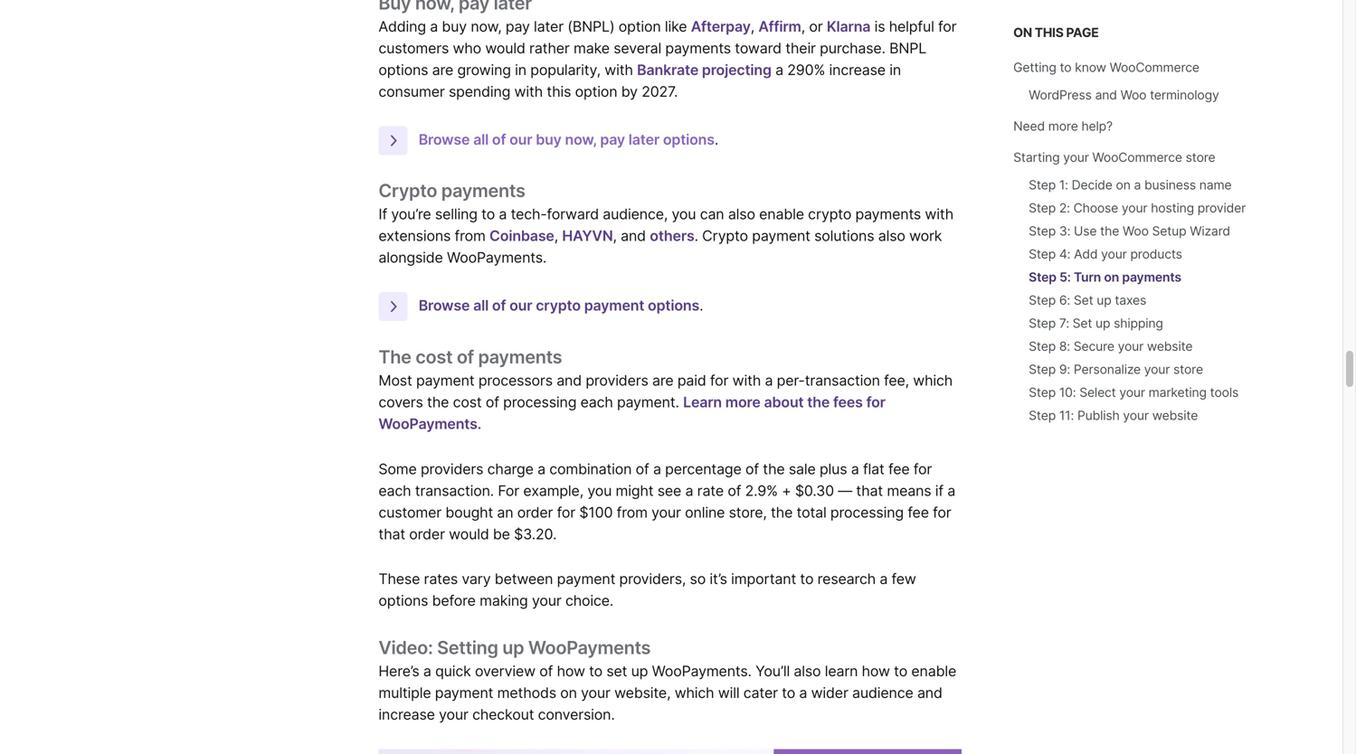 Task type: vqa. For each thing, say whether or not it's contained in the screenshot.
the bottommost Group
no



Task type: describe. For each thing, give the bounding box(es) containing it.
transaction.
[[415, 482, 494, 500]]

see
[[658, 482, 682, 500]]

if you're selling to a tech-forward audience, you can also enable crypto payments with extensions from
[[379, 206, 954, 245]]

online
[[685, 504, 725, 521]]

0 vertical spatial option
[[619, 18, 661, 35]]

2:
[[1059, 200, 1070, 216]]

1 vertical spatial woocommerce
[[1093, 150, 1183, 165]]

for inside learn more about the fees for woopayments.
[[866, 394, 886, 411]]

this inside the a 290% increase in consumer spending with this option by 2027.
[[547, 83, 571, 100]]

some
[[379, 460, 417, 478]]

it's
[[710, 571, 727, 588]]

enable inside if you're selling to a tech-forward audience, you can also enable crypto payments with extensions from
[[759, 206, 804, 223]]

1 vertical spatial later
[[629, 130, 660, 148]]

0 vertical spatial order
[[517, 504, 553, 521]]

the inside learn more about the fees for woopayments.
[[807, 394, 830, 411]]

between
[[495, 571, 553, 588]]

increase inside video: setting up woopayments here's a quick overview of how to set up woopayments. you'll also learn how to enable multiple payment methods on your website, which will cater to a wider audience and increase your checkout conversion.
[[379, 706, 435, 724]]

taxes
[[1115, 293, 1147, 308]]

, down audience,
[[613, 227, 617, 245]]

cost inside most payment processors and providers are paid for with a per-transaction fee, which covers the cost of processing each payment.
[[453, 394, 482, 411]]

0 vertical spatial cost
[[416, 346, 453, 368]]

who
[[453, 39, 481, 57]]

your up conversion.
[[581, 685, 611, 702]]

increase inside the a 290% increase in consumer spending with this option by 2027.
[[829, 61, 886, 79]]

for down if
[[933, 504, 952, 521]]

1 horizontal spatial now,
[[565, 130, 597, 148]]

of up the 2.9%
[[746, 460, 759, 478]]

quick
[[435, 663, 471, 681]]

a left quick on the bottom
[[423, 663, 431, 681]]

so
[[690, 571, 706, 588]]

video element
[[379, 750, 962, 755]]

, up toward in the top right of the page
[[751, 18, 755, 35]]

if
[[935, 482, 944, 500]]

the inside step 1: decide on a business name step 2: choose your hosting provider step 3: use the woo setup wizard step 4: add your products step 5: turn on payments step 6: set up taxes step 7: set up shipping step 8: secure your website step 9: personalize your store step 10: select your marketing tools step 11: publish your website
[[1100, 224, 1120, 239]]

step 2: choose your hosting provider link
[[1029, 200, 1246, 216]]

terminology
[[1150, 87, 1219, 103]]

sale
[[789, 460, 816, 478]]

example,
[[523, 482, 584, 500]]

2 vertical spatial .
[[700, 297, 703, 314]]

your up marketing
[[1144, 362, 1170, 377]]

store inside step 1: decide on a business name step 2: choose your hosting provider step 3: use the woo setup wizard step 4: add your products step 5: turn on payments step 6: set up taxes step 7: set up shipping step 8: secure your website step 9: personalize your store step 10: select your marketing tools step 11: publish your website
[[1174, 362, 1203, 377]]

step 11: publish your website link
[[1029, 408, 1198, 423]]

payments inside step 1: decide on a business name step 2: choose your hosting provider step 3: use the woo setup wizard step 4: add your products step 5: turn on payments step 6: set up taxes step 7: set up shipping step 8: secure your website step 9: personalize your store step 10: select your marketing tools step 11: publish your website
[[1122, 270, 1182, 285]]

1 vertical spatial on
[[1104, 270, 1119, 285]]

providers inside some providers charge a combination of a percentage of the sale plus a flat fee for each transaction. for example, you might see a rate of 2.9% + $0.30 — that means if a customer bought an order for $100 from your online store, the total processing fee for that order would be $3.20.
[[421, 460, 484, 478]]

solutions
[[814, 227, 874, 245]]

2 how from the left
[[862, 663, 890, 681]]

your down the step 9: personalize your store link
[[1120, 385, 1145, 400]]

0 vertical spatial fee
[[889, 460, 910, 478]]

0 vertical spatial this
[[1035, 25, 1064, 40]]

step 8: secure your website link
[[1029, 339, 1193, 354]]

step 10: select your marketing tools link
[[1029, 385, 1239, 400]]

your inside some providers charge a combination of a percentage of the sale plus a flat fee for each transaction. for example, you might see a rate of 2.9% + $0.30 — that means if a customer bought an order for $100 from your online store, the total processing fee for that order would be $3.20.
[[652, 504, 681, 521]]

affirm
[[759, 18, 801, 35]]

a left flat
[[851, 460, 859, 478]]

are inside most payment processors and providers are paid for with a per-transaction fee, which covers the cost of processing each payment.
[[652, 372, 674, 389]]

1 vertical spatial order
[[409, 526, 445, 543]]

options down . crypto payment solutions also work alongside woopayments.
[[648, 297, 700, 314]]

are inside is helpful for customers who would rather make several payments toward their purchase. bnpl options are growing in popularity, with
[[432, 61, 453, 79]]

your down quick on the bottom
[[439, 706, 469, 724]]

your down shipping
[[1118, 339, 1144, 354]]

in inside is helpful for customers who would rather make several payments toward their purchase. bnpl options are growing in popularity, with
[[515, 61, 527, 79]]

payment.
[[617, 394, 679, 411]]

payments inside is helpful for customers who would rather make several payments toward their purchase. bnpl options are growing in popularity, with
[[665, 39, 731, 57]]

few
[[892, 571, 916, 588]]

multiple
[[379, 685, 431, 702]]

shipping
[[1114, 316, 1163, 331]]

browse all of our buy now, pay later options link
[[419, 130, 715, 148]]

woo inside step 1: decide on a business name step 2: choose your hosting provider step 3: use the woo setup wizard step 4: add your products step 5: turn on payments step 6: set up taxes step 7: set up shipping step 8: secure your website step 9: personalize your store step 10: select your marketing tools step 11: publish your website
[[1123, 224, 1149, 239]]

website,
[[615, 685, 671, 702]]

covers
[[379, 394, 423, 411]]

choose
[[1074, 200, 1119, 216]]

0 vertical spatial later
[[534, 18, 564, 35]]

up down step 5: turn on payments link
[[1097, 293, 1112, 308]]

helpful
[[889, 18, 934, 35]]

starting
[[1014, 150, 1060, 165]]

klarna
[[827, 18, 871, 35]]

add
[[1074, 247, 1098, 262]]

affirm link
[[759, 18, 801, 35]]

setup
[[1152, 224, 1187, 239]]

1 vertical spatial crypto
[[536, 297, 581, 314]]

some providers charge a combination of a percentage of the sale plus a flat fee for each transaction. for example, you might see a rate of 2.9% + $0.30 — that means if a customer bought an order for $100 from your online store, the total processing fee for that order would be $3.20.
[[379, 460, 956, 543]]

extensions
[[379, 227, 451, 245]]

plus
[[820, 460, 847, 478]]

also inside video: setting up woopayments here's a quick overview of how to set up woopayments. you'll also learn how to enable multiple payment methods on your website, which will cater to a wider audience and increase your checkout conversion.
[[794, 663, 821, 681]]

of right rate
[[728, 482, 741, 500]]

combination
[[549, 460, 632, 478]]

your down step 1: decide on a business name 'link'
[[1122, 200, 1148, 216]]

to left know
[[1060, 60, 1072, 75]]

1 horizontal spatial buy
[[536, 130, 562, 148]]

total
[[797, 504, 827, 521]]

adding a buy now, pay later (bnpl) option like afterpay , affirm , or klarna
[[379, 18, 871, 35]]

9 step from the top
[[1029, 362, 1056, 377]]

5:
[[1060, 270, 1071, 285]]

, left or
[[801, 18, 805, 35]]

from inside some providers charge a combination of a percentage of the sale plus a flat fee for each transaction. for example, you might see a rate of 2.9% + $0.30 — that means if a customer bought an order for $100 from your online store, the total processing fee for that order would be $3.20.
[[617, 504, 648, 521]]

fee,
[[884, 372, 909, 389]]

growing
[[457, 61, 511, 79]]

you inside some providers charge a combination of a percentage of the sale plus a flat fee for each transaction. for example, you might see a rate of 2.9% + $0.30 — that means if a customer bought an order for $100 from your online store, the total processing fee for that order would be $3.20.
[[588, 482, 612, 500]]

payment inside these rates vary between payment providers, so it's important to research a few options before making your choice.
[[557, 571, 616, 588]]

0 vertical spatial woocommerce
[[1110, 60, 1200, 75]]

publish
[[1078, 408, 1120, 423]]

5 step from the top
[[1029, 270, 1057, 285]]

use
[[1074, 224, 1097, 239]]

getting to know woocommerce link
[[1014, 60, 1200, 75]]

alongside
[[379, 249, 443, 267]]

forward
[[547, 206, 599, 223]]

a inside step 1: decide on a business name step 2: choose your hosting provider step 3: use the woo setup wizard step 4: add your products step 5: turn on payments step 6: set up taxes step 7: set up shipping step 8: secure your website step 9: personalize your store step 10: select your marketing tools step 11: publish your website
[[1134, 177, 1141, 193]]

coinbase
[[490, 227, 554, 245]]

browse for browse all of our buy now, pay later options .
[[419, 130, 470, 148]]

all for buy
[[473, 130, 489, 148]]

step 6: set up taxes link
[[1029, 293, 1147, 308]]

you're
[[391, 206, 431, 223]]

would inside some providers charge a combination of a percentage of the sale plus a flat fee for each transaction. for example, you might see a rate of 2.9% + $0.30 — that means if a customer bought an order for $100 from your online store, the total processing fee for that order would be $3.20.
[[449, 526, 489, 543]]

several
[[614, 39, 662, 57]]

checkout
[[472, 706, 534, 724]]

1 vertical spatial set
[[1073, 316, 1092, 331]]

coinbase , hayvn , and others
[[490, 227, 695, 245]]

for down example,
[[557, 504, 576, 521]]

2 step from the top
[[1029, 200, 1056, 216]]

video: setting up woopayments here's a quick overview of how to set up woopayments. you'll also learn how to enable multiple payment methods on your website, which will cater to a wider audience and increase your checkout conversion.
[[379, 637, 957, 724]]

of inside video: setting up woopayments here's a quick overview of how to set up woopayments. you'll also learn how to enable multiple payment methods on your website, which will cater to a wider audience and increase your checkout conversion.
[[540, 663, 553, 681]]

up up overview
[[502, 637, 524, 659]]

3 step from the top
[[1029, 224, 1056, 239]]

of inside most payment processors and providers are paid for with a per-transaction fee, which covers the cost of processing each payment.
[[486, 394, 499, 411]]

—
[[838, 482, 852, 500]]

with inside most payment processors and providers are paid for with a per-transaction fee, which covers the cost of processing each payment.
[[733, 372, 761, 389]]

woopayments. inside learn more about the fees for woopayments.
[[379, 415, 482, 433]]

0 horizontal spatial pay
[[506, 18, 530, 35]]

projecting
[[702, 61, 772, 79]]

turn
[[1074, 270, 1101, 285]]

tech-
[[511, 206, 547, 223]]

processors
[[479, 372, 553, 389]]

a up see
[[653, 460, 661, 478]]

options down the 2027.
[[663, 130, 715, 148]]

of down spending
[[492, 130, 506, 148]]

before
[[432, 592, 476, 610]]

a up example,
[[538, 460, 546, 478]]

our for buy
[[510, 130, 532, 148]]

tools
[[1210, 385, 1239, 400]]

. crypto payment solutions also work alongside woopayments.
[[379, 227, 942, 267]]

options inside these rates vary between payment providers, so it's important to research a few options before making your choice.
[[379, 592, 428, 610]]

of up the cost of payments
[[492, 297, 506, 314]]

payments up processors
[[478, 346, 562, 368]]

11 step from the top
[[1029, 408, 1056, 423]]

hayvn link
[[562, 227, 613, 245]]

the up the 2.9%
[[763, 460, 785, 478]]

page
[[1066, 25, 1099, 40]]

browse all of our crypto payment options link
[[419, 297, 700, 314]]

overview
[[475, 663, 536, 681]]

woopayments
[[528, 637, 651, 659]]

of right the
[[457, 346, 474, 368]]

which inside most payment processors and providers are paid for with a per-transaction fee, which covers the cost of processing each payment.
[[913, 372, 953, 389]]

for inside most payment processors and providers are paid for with a per-transaction fee, which covers the cost of processing each payment.
[[710, 372, 729, 389]]

name
[[1200, 177, 1232, 193]]

$100
[[579, 504, 613, 521]]

0 vertical spatial buy
[[442, 18, 467, 35]]

and down getting to know woocommerce at the right of page
[[1095, 87, 1117, 103]]

a inside the a 290% increase in consumer spending with this option by 2027.
[[776, 61, 784, 79]]

your up step 5: turn on payments link
[[1101, 247, 1127, 262]]

getting to know woocommerce
[[1014, 60, 1200, 75]]

afterpay
[[691, 18, 751, 35]]

with inside if you're selling to a tech-forward audience, you can also enable crypto payments with extensions from
[[925, 206, 954, 223]]

payment inside . crypto payment solutions also work alongside woopayments.
[[752, 227, 811, 245]]

and down audience,
[[621, 227, 646, 245]]

payment inside most payment processors and providers are paid for with a per-transaction fee, which covers the cost of processing each payment.
[[416, 372, 475, 389]]

on
[[1014, 25, 1032, 40]]

wordpress and woo terminology
[[1029, 87, 1219, 103]]

the down the +
[[771, 504, 793, 521]]

research
[[818, 571, 876, 588]]

getting
[[1014, 60, 1057, 75]]

0 vertical spatial on
[[1116, 177, 1131, 193]]

11:
[[1059, 408, 1074, 423]]

8 step from the top
[[1029, 339, 1056, 354]]

to inside if you're selling to a tech-forward audience, you can also enable crypto payments with extensions from
[[482, 206, 495, 223]]

per-
[[777, 372, 805, 389]]

payments up selling
[[441, 180, 525, 202]]



Task type: locate. For each thing, give the bounding box(es) containing it.
processing inside some providers charge a combination of a percentage of the sale plus a flat fee for each transaction. for example, you might see a rate of 2.9% + $0.30 — that means if a customer bought an order for $100 from your online store, the total processing fee for that order would be $3.20.
[[831, 504, 904, 521]]

in down "bnpl"
[[890, 61, 901, 79]]

are
[[432, 61, 453, 79], [652, 372, 674, 389]]

0 horizontal spatial option
[[575, 83, 617, 100]]

4:
[[1059, 247, 1071, 262]]

their
[[786, 39, 816, 57]]

1 vertical spatial browse
[[419, 297, 470, 314]]

providers inside most payment processors and providers are paid for with a per-transaction fee, which covers the cost of processing each payment.
[[586, 372, 649, 389]]

each inside some providers charge a combination of a percentage of the sale plus a flat fee for each transaction. for example, you might see a rate of 2.9% + $0.30 — that means if a customer bought an order for $100 from your online store, the total processing fee for that order would be $3.20.
[[379, 482, 411, 500]]

of up "might"
[[636, 460, 649, 478]]

klarna link
[[827, 18, 871, 35]]

increase down multiple
[[379, 706, 435, 724]]

step 4: add your products link
[[1029, 247, 1182, 262]]

1 vertical spatial processing
[[831, 504, 904, 521]]

which right the "fee," at right
[[913, 372, 953, 389]]

a inside most payment processors and providers are paid for with a per-transaction fee, which covers the cost of processing each payment.
[[765, 372, 773, 389]]

1 vertical spatial more
[[726, 394, 761, 411]]

step left "1:" at top right
[[1029, 177, 1056, 193]]

0 vertical spatial are
[[432, 61, 453, 79]]

vary
[[462, 571, 491, 588]]

woopayments. inside video: setting up woopayments here's a quick overview of how to set up woopayments. you'll also learn how to enable multiple payment methods on your website, which will cater to a wider audience and increase your checkout conversion.
[[652, 663, 752, 681]]

a
[[430, 18, 438, 35], [776, 61, 784, 79], [1134, 177, 1141, 193], [499, 206, 507, 223], [765, 372, 773, 389], [538, 460, 546, 478], [653, 460, 661, 478], [851, 460, 859, 478], [685, 482, 693, 500], [948, 482, 956, 500], [880, 571, 888, 588], [423, 663, 431, 681], [799, 685, 807, 702]]

order up '$3.20.'
[[517, 504, 553, 521]]

a left per-
[[765, 372, 773, 389]]

your down step 10: select your marketing tools link
[[1123, 408, 1149, 423]]

pay down by
[[600, 130, 625, 148]]

,
[[751, 18, 755, 35], [801, 18, 805, 35], [554, 227, 558, 245], [613, 227, 617, 245]]

the left fees
[[807, 394, 830, 411]]

payment inside video: setting up woopayments here's a quick overview of how to set up woopayments. you'll also learn how to enable multiple payment methods on your website, which will cater to a wider audience and increase your checkout conversion.
[[435, 685, 493, 702]]

for right fees
[[866, 394, 886, 411]]

fee up means at the bottom right of page
[[889, 460, 910, 478]]

is
[[875, 18, 885, 35]]

order down customer
[[409, 526, 445, 543]]

woo down getting to know woocommerce link at top right
[[1121, 87, 1147, 103]]

your up "1:" at top right
[[1063, 150, 1089, 165]]

step 1: decide on a business name step 2: choose your hosting provider step 3: use the woo setup wizard step 4: add your products step 5: turn on payments step 6: set up taxes step 7: set up shipping step 8: secure your website step 9: personalize your store step 10: select your marketing tools step 11: publish your website
[[1029, 177, 1246, 423]]

your inside these rates vary between payment providers, so it's important to research a few options before making your choice.
[[532, 592, 562, 610]]

1 vertical spatial you
[[588, 482, 612, 500]]

might
[[616, 482, 654, 500]]

cater
[[744, 685, 778, 702]]

enable right can
[[759, 206, 804, 223]]

2 all from the top
[[473, 297, 489, 314]]

and inside video: setting up woopayments here's a quick overview of how to set up woopayments. you'll also learn how to enable multiple payment methods on your website, which will cater to a wider audience and increase your checkout conversion.
[[917, 685, 943, 702]]

pay
[[506, 18, 530, 35], [600, 130, 625, 148]]

which inside video: setting up woopayments here's a quick overview of how to set up woopayments. you'll also learn how to enable multiple payment methods on your website, which will cater to a wider audience and increase your checkout conversion.
[[675, 685, 714, 702]]

with left per-
[[733, 372, 761, 389]]

6 step from the top
[[1029, 293, 1056, 308]]

0 vertical spatial crypto
[[379, 180, 437, 202]]

payments up work
[[856, 206, 921, 223]]

10 step from the top
[[1029, 385, 1056, 400]]

1 horizontal spatial that
[[856, 482, 883, 500]]

here's
[[379, 663, 419, 681]]

0 vertical spatial also
[[728, 206, 755, 223]]

bought
[[446, 504, 493, 521]]

paid
[[678, 372, 706, 389]]

payment down quick on the bottom
[[435, 685, 493, 702]]

a up customers at the top of page
[[430, 18, 438, 35]]

up
[[1097, 293, 1112, 308], [1096, 316, 1111, 331], [502, 637, 524, 659], [631, 663, 648, 681]]

6:
[[1059, 293, 1071, 308]]

0 vertical spatial our
[[510, 130, 532, 148]]

with inside is helpful for customers who would rather make several payments toward their purchase. bnpl options are growing in popularity, with
[[605, 61, 633, 79]]

crypto down hayvn
[[536, 297, 581, 314]]

also inside . crypto payment solutions also work alongside woopayments.
[[878, 227, 906, 245]]

0 horizontal spatial enable
[[759, 206, 804, 223]]

1 vertical spatial option
[[575, 83, 617, 100]]

0 horizontal spatial providers
[[421, 460, 484, 478]]

from
[[455, 227, 486, 245], [617, 504, 648, 521]]

from down "might"
[[617, 504, 648, 521]]

these
[[379, 571, 420, 588]]

are down who
[[432, 61, 453, 79]]

1 horizontal spatial order
[[517, 504, 553, 521]]

the right covers
[[427, 394, 449, 411]]

0 vertical spatial pay
[[506, 18, 530, 35]]

crypto inside . crypto payment solutions also work alongside woopayments.
[[702, 227, 748, 245]]

step left 4:
[[1029, 247, 1056, 262]]

2 horizontal spatial also
[[878, 227, 906, 245]]

browse
[[419, 130, 470, 148], [419, 297, 470, 314]]

increase down purchase.
[[829, 61, 886, 79]]

browse up the cost of payments
[[419, 297, 470, 314]]

0 vertical spatial processing
[[503, 394, 577, 411]]

0 horizontal spatial increase
[[379, 706, 435, 724]]

provider
[[1198, 200, 1246, 216]]

to down you'll
[[782, 685, 795, 702]]

0 horizontal spatial also
[[728, 206, 755, 223]]

up up 'step 8: secure your website' link
[[1096, 316, 1111, 331]]

you
[[672, 206, 696, 223], [588, 482, 612, 500]]

a inside these rates vary between payment providers, so it's important to research a few options before making your choice.
[[880, 571, 888, 588]]

also inside if you're selling to a tech-forward audience, you can also enable crypto payments with extensions from
[[728, 206, 755, 223]]

work
[[909, 227, 942, 245]]

step 7: set up shipping link
[[1029, 316, 1163, 331]]

coinbase link
[[490, 227, 554, 245]]

woo down step 2: choose your hosting provider link
[[1123, 224, 1149, 239]]

1 our from the top
[[510, 130, 532, 148]]

1 horizontal spatial providers
[[586, 372, 649, 389]]

1 vertical spatial crypto
[[702, 227, 748, 245]]

browse all of our crypto payment options .
[[419, 297, 703, 314]]

to left set
[[589, 663, 603, 681]]

you inside if you're selling to a tech-forward audience, you can also enable crypto payments with extensions from
[[672, 206, 696, 223]]

1 vertical spatial providers
[[421, 460, 484, 478]]

payment
[[752, 227, 811, 245], [584, 297, 645, 314], [416, 372, 475, 389], [557, 571, 616, 588], [435, 685, 493, 702]]

and right "audience"
[[917, 685, 943, 702]]

0 vertical spatial website
[[1147, 339, 1193, 354]]

1 all from the top
[[473, 130, 489, 148]]

3:
[[1059, 224, 1071, 239]]

for inside is helpful for customers who would rather make several payments toward their purchase. bnpl options are growing in popularity, with
[[938, 18, 957, 35]]

with up by
[[605, 61, 633, 79]]

1 vertical spatial fee
[[908, 504, 929, 521]]

1 vertical spatial that
[[379, 526, 405, 543]]

7 step from the top
[[1029, 316, 1056, 331]]

step left 6:
[[1029, 293, 1056, 308]]

2 vertical spatial on
[[560, 685, 577, 702]]

with
[[605, 61, 633, 79], [514, 83, 543, 100], [925, 206, 954, 223], [733, 372, 761, 389]]

setting
[[437, 637, 498, 659]]

charge
[[487, 460, 534, 478]]

payments up bankrate projecting
[[665, 39, 731, 57]]

1 vertical spatial woo
[[1123, 224, 1149, 239]]

more for need
[[1049, 119, 1078, 134]]

1 horizontal spatial crypto
[[702, 227, 748, 245]]

our
[[510, 130, 532, 148], [510, 297, 532, 314]]

rate
[[697, 482, 724, 500]]

more down wordpress
[[1049, 119, 1078, 134]]

0 vertical spatial from
[[455, 227, 486, 245]]

crypto
[[808, 206, 852, 223], [536, 297, 581, 314]]

our for crypto
[[510, 297, 532, 314]]

wider
[[811, 685, 849, 702]]

1 vertical spatial are
[[652, 372, 674, 389]]

to inside these rates vary between payment providers, so it's important to research a few options before making your choice.
[[800, 571, 814, 588]]

know
[[1075, 60, 1107, 75]]

2 horizontal spatial .
[[715, 130, 719, 148]]

browse for browse all of our crypto payment options .
[[419, 297, 470, 314]]

also left work
[[878, 227, 906, 245]]

1 vertical spatial from
[[617, 504, 648, 521]]

2 in from the left
[[890, 61, 901, 79]]

in inside the a 290% increase in consumer spending with this option by 2027.
[[890, 61, 901, 79]]

others link
[[650, 227, 695, 245]]

help?
[[1082, 119, 1113, 134]]

rather
[[529, 39, 570, 57]]

buy down popularity,
[[536, 130, 562, 148]]

store
[[1186, 150, 1216, 165], [1174, 362, 1203, 377]]

your down see
[[652, 504, 681, 521]]

also right can
[[728, 206, 755, 223]]

processing inside most payment processors and providers are paid for with a per-transaction fee, which covers the cost of processing each payment.
[[503, 394, 577, 411]]

0 horizontal spatial processing
[[503, 394, 577, 411]]

cost right the
[[416, 346, 453, 368]]

would inside is helpful for customers who would rather make several payments toward their purchase. bnpl options are growing in popularity, with
[[485, 39, 525, 57]]

pay up rather
[[506, 18, 530, 35]]

1 in from the left
[[515, 61, 527, 79]]

step left 3:
[[1029, 224, 1056, 239]]

1 horizontal spatial from
[[617, 504, 648, 521]]

0 vertical spatial now,
[[471, 18, 502, 35]]

also up wider
[[794, 663, 821, 681]]

about
[[764, 394, 804, 411]]

0 horizontal spatial you
[[588, 482, 612, 500]]

payments down products
[[1122, 270, 1182, 285]]

enable up "audience"
[[912, 663, 957, 681]]

payment down coinbase , hayvn , and others
[[584, 297, 645, 314]]

0 vertical spatial woo
[[1121, 87, 1147, 103]]

a right see
[[685, 482, 693, 500]]

. inside . crypto payment solutions also work alongside woopayments.
[[695, 227, 698, 245]]

step left 8:
[[1029, 339, 1056, 354]]

the
[[1100, 224, 1120, 239], [427, 394, 449, 411], [807, 394, 830, 411], [763, 460, 785, 478], [771, 504, 793, 521]]

1 vertical spatial buy
[[536, 130, 562, 148]]

from inside if you're selling to a tech-forward audience, you can also enable crypto payments with extensions from
[[455, 227, 486, 245]]

audience,
[[603, 206, 668, 223]]

on inside video: setting up woopayments here's a quick overview of how to set up woopayments. you'll also learn how to enable multiple payment methods on your website, which will cater to a wider audience and increase your checkout conversion.
[[560, 685, 577, 702]]

on this page
[[1014, 25, 1099, 40]]

0 vertical spatial would
[[485, 39, 525, 57]]

, down forward
[[554, 227, 558, 245]]

business
[[1145, 177, 1196, 193]]

woopayments. up will
[[652, 663, 752, 681]]

setting up payments image
[[379, 750, 962, 755], [379, 750, 962, 755]]

1 horizontal spatial which
[[913, 372, 953, 389]]

toward
[[735, 39, 782, 57]]

1 vertical spatial website
[[1153, 408, 1198, 423]]

the inside most payment processors and providers are paid for with a per-transaction fee, which covers the cost of processing each payment.
[[427, 394, 449, 411]]

to left "research"
[[800, 571, 814, 588]]

with inside the a 290% increase in consumer spending with this option by 2027.
[[514, 83, 543, 100]]

that down customer
[[379, 526, 405, 543]]

a left wider
[[799, 685, 807, 702]]

0 horizontal spatial order
[[409, 526, 445, 543]]

the
[[379, 346, 411, 368]]

1 horizontal spatial pay
[[600, 130, 625, 148]]

a inside if you're selling to a tech-forward audience, you can also enable crypto payments with extensions from
[[499, 206, 507, 223]]

woopayments. down coinbase
[[447, 249, 547, 267]]

2 browse from the top
[[419, 297, 470, 314]]

1 horizontal spatial are
[[652, 372, 674, 389]]

woopayments. inside . crypto payment solutions also work alongside woopayments.
[[447, 249, 547, 267]]

you'll
[[756, 663, 790, 681]]

your down between in the bottom left of the page
[[532, 592, 562, 610]]

learn more about the fees for woopayments. link
[[379, 394, 886, 433]]

2 our from the top
[[510, 297, 532, 314]]

0 vertical spatial increase
[[829, 61, 886, 79]]

more for learn
[[726, 394, 761, 411]]

1 vertical spatial now,
[[565, 130, 597, 148]]

0 vertical spatial crypto
[[808, 206, 852, 223]]

0 horizontal spatial .
[[695, 227, 698, 245]]

to up "audience"
[[894, 663, 908, 681]]

select
[[1080, 385, 1116, 400]]

0 vertical spatial all
[[473, 130, 489, 148]]

all for crypto
[[473, 297, 489, 314]]

an
[[497, 504, 513, 521]]

website
[[1147, 339, 1193, 354], [1153, 408, 1198, 423]]

1 horizontal spatial enable
[[912, 663, 957, 681]]

0 horizontal spatial more
[[726, 394, 761, 411]]

0 horizontal spatial from
[[455, 227, 486, 245]]

option inside the a 290% increase in consumer spending with this option by 2027.
[[575, 83, 617, 100]]

making
[[480, 592, 528, 610]]

step left 11: in the bottom of the page
[[1029, 408, 1056, 423]]

secure
[[1074, 339, 1115, 354]]

step left 2:
[[1029, 200, 1056, 216]]

step left 9:
[[1029, 362, 1056, 377]]

on up step 2: choose your hosting provider link
[[1116, 177, 1131, 193]]

crypto down can
[[702, 227, 748, 245]]

1 vertical spatial store
[[1174, 362, 1203, 377]]

7:
[[1059, 316, 1069, 331]]

all down spending
[[473, 130, 489, 148]]

1 vertical spatial each
[[379, 482, 411, 500]]

0 vertical spatial enable
[[759, 206, 804, 223]]

and right processors
[[557, 372, 582, 389]]

payments inside if you're selling to a tech-forward audience, you can also enable crypto payments with extensions from
[[856, 206, 921, 223]]

0 horizontal spatial buy
[[442, 18, 467, 35]]

store up name
[[1186, 150, 1216, 165]]

1 vertical spatial cost
[[453, 394, 482, 411]]

each
[[581, 394, 613, 411], [379, 482, 411, 500]]

be
[[493, 526, 510, 543]]

website down shipping
[[1147, 339, 1193, 354]]

10:
[[1059, 385, 1076, 400]]

popularity,
[[531, 61, 601, 79]]

increase
[[829, 61, 886, 79], [379, 706, 435, 724]]

0 vertical spatial .
[[715, 130, 719, 148]]

1 step from the top
[[1029, 177, 1056, 193]]

1 horizontal spatial processing
[[831, 504, 904, 521]]

0 horizontal spatial are
[[432, 61, 453, 79]]

fees
[[833, 394, 863, 411]]

1 horizontal spatial increase
[[829, 61, 886, 79]]

for up learn
[[710, 372, 729, 389]]

2.9%
[[745, 482, 778, 500]]

4 step from the top
[[1029, 247, 1056, 262]]

means
[[887, 482, 932, 500]]

set right 7:
[[1073, 316, 1092, 331]]

store up marketing
[[1174, 362, 1203, 377]]

2027.
[[642, 83, 678, 100]]

1 horizontal spatial you
[[672, 206, 696, 223]]

more inside learn more about the fees for woopayments.
[[726, 394, 761, 411]]

crypto inside if you're selling to a tech-forward audience, you can also enable crypto payments with extensions from
[[808, 206, 852, 223]]

need more help?
[[1014, 119, 1113, 134]]

9:
[[1059, 362, 1071, 377]]

0 horizontal spatial this
[[547, 83, 571, 100]]

1 vertical spatial .
[[695, 227, 698, 245]]

payment left solutions
[[752, 227, 811, 245]]

others
[[650, 227, 695, 245]]

that down flat
[[856, 482, 883, 500]]

1 vertical spatial woopayments.
[[379, 415, 482, 433]]

1 vertical spatial also
[[878, 227, 906, 245]]

enable inside video: setting up woopayments here's a quick overview of how to set up woopayments. you'll also learn how to enable multiple payment methods on your website, which will cater to a wider audience and increase your checkout conversion.
[[912, 663, 957, 681]]

and inside most payment processors and providers are paid for with a per-transaction fee, which covers the cost of processing each payment.
[[557, 372, 582, 389]]

step left 7:
[[1029, 316, 1056, 331]]

1 browse from the top
[[419, 130, 470, 148]]

from down selling
[[455, 227, 486, 245]]

1 horizontal spatial each
[[581, 394, 613, 411]]

now, up who
[[471, 18, 502, 35]]

0 vertical spatial that
[[856, 482, 883, 500]]

woopayments. down covers
[[379, 415, 482, 433]]

each inside most payment processors and providers are paid for with a per-transaction fee, which covers the cost of processing each payment.
[[581, 394, 613, 411]]

a right if
[[948, 482, 956, 500]]

1 how from the left
[[557, 663, 585, 681]]

0 vertical spatial each
[[581, 394, 613, 411]]

woocommerce
[[1110, 60, 1200, 75], [1093, 150, 1183, 165]]

0 vertical spatial providers
[[586, 372, 649, 389]]

1 horizontal spatial in
[[890, 61, 901, 79]]

hosting
[[1151, 200, 1194, 216]]

1 vertical spatial increase
[[379, 706, 435, 724]]

0 horizontal spatial crypto
[[379, 180, 437, 202]]

2 vertical spatial also
[[794, 663, 821, 681]]

1 vertical spatial enable
[[912, 663, 957, 681]]

for up means at the bottom right of page
[[914, 460, 932, 478]]

personalize
[[1074, 362, 1141, 377]]

0 horizontal spatial now,
[[471, 18, 502, 35]]

0 horizontal spatial crypto
[[536, 297, 581, 314]]

1 vertical spatial pay
[[600, 130, 625, 148]]

0 horizontal spatial how
[[557, 663, 585, 681]]

options inside is helpful for customers who would rather make several payments toward their purchase. bnpl options are growing in popularity, with
[[379, 61, 428, 79]]

later down by
[[629, 130, 660, 148]]

later up rather
[[534, 18, 564, 35]]

for right helpful
[[938, 18, 957, 35]]

woocommerce up terminology
[[1110, 60, 1200, 75]]

adding
[[379, 18, 426, 35]]

learn more about the fees for woopayments.
[[379, 394, 886, 433]]

now, down popularity,
[[565, 130, 597, 148]]

on up conversion.
[[560, 685, 577, 702]]

step 1: decide on a business name link
[[1029, 177, 1232, 193]]

0 vertical spatial store
[[1186, 150, 1216, 165]]

enable
[[759, 206, 804, 223], [912, 663, 957, 681]]

0 horizontal spatial which
[[675, 685, 714, 702]]

decide
[[1072, 177, 1113, 193]]

up up website,
[[631, 663, 648, 681]]

1 horizontal spatial later
[[629, 130, 660, 148]]

0 horizontal spatial in
[[515, 61, 527, 79]]

1 horizontal spatial how
[[862, 663, 890, 681]]

like
[[665, 18, 687, 35]]

0 horizontal spatial each
[[379, 482, 411, 500]]

0 vertical spatial set
[[1074, 293, 1094, 308]]

options
[[379, 61, 428, 79], [663, 130, 715, 148], [648, 297, 700, 314], [379, 592, 428, 610]]

0 horizontal spatial later
[[534, 18, 564, 35]]

0 vertical spatial browse
[[419, 130, 470, 148]]

website down marketing
[[1153, 408, 1198, 423]]

you up others
[[672, 206, 696, 223]]

step 3: use the woo setup wizard link
[[1029, 224, 1231, 239]]

bnpl
[[890, 39, 927, 57]]



